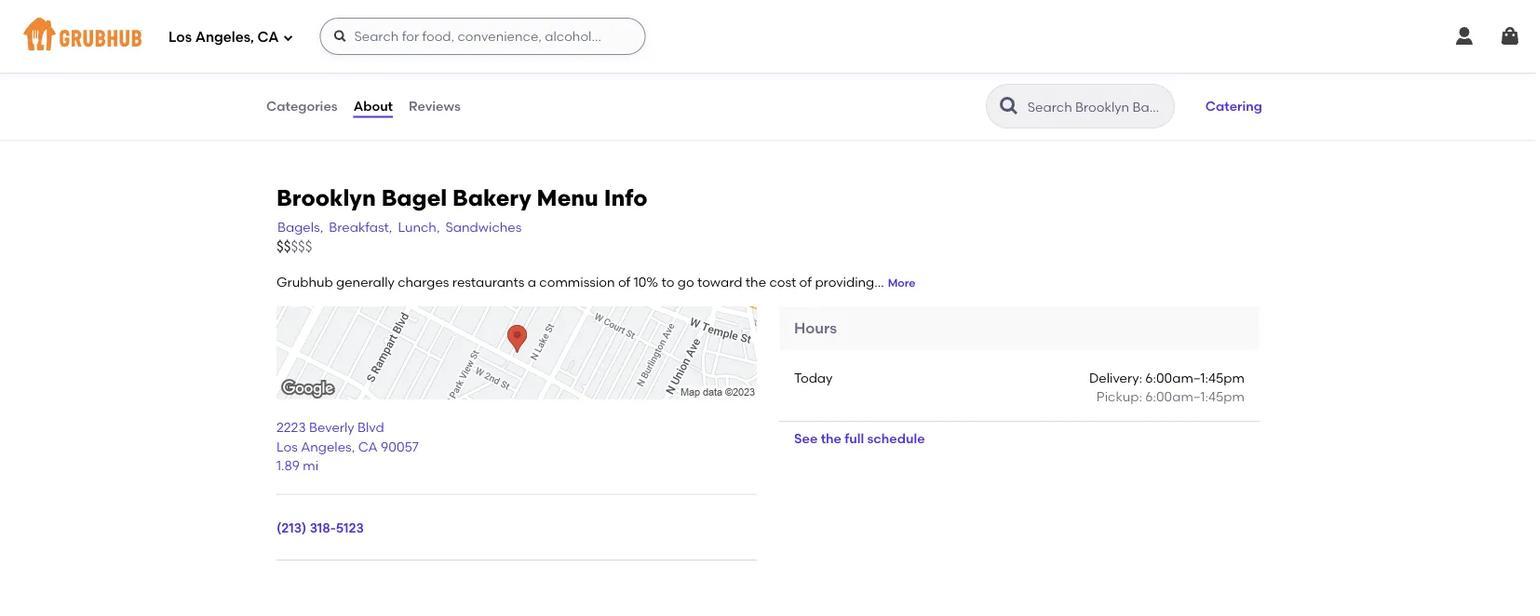 Task type: vqa. For each thing, say whether or not it's contained in the screenshot.
the Search Tropical Smoothie Cafe search field
no



Task type: locate. For each thing, give the bounding box(es) containing it.
0 horizontal spatial los
[[169, 29, 192, 46]]

0 horizontal spatial of
[[618, 274, 631, 290]]

bagels, button
[[277, 216, 324, 237]]

more button
[[888, 275, 916, 291]]

0 horizontal spatial the
[[746, 274, 766, 290]]

0 vertical spatial 6:00am–1:45pm
[[1146, 370, 1245, 385]]

of right cost
[[800, 274, 812, 290]]

0 vertical spatial los
[[169, 29, 192, 46]]

the left full
[[821, 430, 842, 446]]

(213) 318-5123
[[277, 520, 364, 536]]

schedule
[[867, 430, 925, 446]]

svg image
[[1454, 25, 1476, 47], [333, 29, 348, 44]]

the left cost
[[746, 274, 766, 290]]

$$
[[277, 239, 291, 255]]

los up 1.89
[[277, 439, 298, 454]]

los inside "main navigation" navigation
[[169, 29, 192, 46]]

1 horizontal spatial of
[[800, 274, 812, 290]]

6:00am–1:45pm down delivery: 6:00am–1:45pm
[[1146, 388, 1245, 404]]

toward
[[698, 274, 743, 290]]

sandwiches button
[[445, 216, 523, 237]]

see the full schedule
[[794, 430, 925, 446]]

info
[[604, 184, 648, 211]]

(213) 318-5123 button
[[277, 518, 364, 537]]

0 horizontal spatial ca
[[258, 29, 279, 46]]

main navigation navigation
[[0, 0, 1537, 73]]

ca right ,
[[358, 439, 378, 454]]

a
[[528, 274, 536, 290]]

1.89
[[277, 457, 300, 473]]

2 of from the left
[[800, 274, 812, 290]]

1 vertical spatial ca
[[358, 439, 378, 454]]

blvd
[[358, 420, 384, 435]]

1 vertical spatial los
[[277, 439, 298, 454]]

los left angeles,
[[169, 29, 192, 46]]

categories
[[266, 98, 338, 114]]

more
[[888, 276, 916, 289]]

2223 beverly blvd los angeles , ca 90057 1.89 mi
[[277, 420, 419, 473]]

$$$$$
[[277, 239, 312, 255]]

of left "10%"
[[618, 274, 631, 290]]

mi
[[303, 457, 319, 473]]

ca right angeles,
[[258, 29, 279, 46]]

10%
[[634, 274, 659, 290]]

1 vertical spatial the
[[821, 430, 842, 446]]

sandwiches
[[446, 219, 522, 235]]

to
[[662, 274, 675, 290]]

2 6:00am–1:45pm from the top
[[1146, 388, 1245, 404]]

today
[[794, 370, 833, 385]]

beverly
[[309, 420, 355, 435]]

1 horizontal spatial svg image
[[1454, 25, 1476, 47]]

ca
[[258, 29, 279, 46], [358, 439, 378, 454]]

brooklyn
[[277, 184, 376, 211]]

angeles,
[[195, 29, 254, 46]]

commission
[[540, 274, 615, 290]]

318-
[[310, 520, 336, 536]]

6:00am–1:45pm up pickup: 6:00am–1:45pm
[[1146, 370, 1245, 385]]

6:00am–1:45pm
[[1146, 370, 1245, 385], [1146, 388, 1245, 404]]

0 vertical spatial ca
[[258, 29, 279, 46]]

about
[[354, 98, 393, 114]]

restaurants
[[452, 274, 525, 290]]

full
[[845, 430, 864, 446]]

svg image
[[1499, 25, 1522, 47], [283, 32, 294, 43]]

1 horizontal spatial los
[[277, 439, 298, 454]]

1 horizontal spatial the
[[821, 430, 842, 446]]

0 horizontal spatial svg image
[[283, 32, 294, 43]]

categories button
[[265, 73, 339, 140]]

lunch, button
[[397, 216, 441, 237]]

the
[[746, 274, 766, 290], [821, 430, 842, 446]]

1 horizontal spatial ca
[[358, 439, 378, 454]]

1 6:00am–1:45pm from the top
[[1146, 370, 1245, 385]]

los angeles, ca
[[169, 29, 279, 46]]

los
[[169, 29, 192, 46], [277, 439, 298, 454]]

grubhub generally charges restaurants a commission of 10% to go toward the cost of providing ... more
[[277, 274, 916, 290]]

1 vertical spatial 6:00am–1:45pm
[[1146, 388, 1245, 404]]

of
[[618, 274, 631, 290], [800, 274, 812, 290]]

0 vertical spatial the
[[746, 274, 766, 290]]

1 of from the left
[[618, 274, 631, 290]]



Task type: describe. For each thing, give the bounding box(es) containing it.
catering
[[1206, 98, 1263, 114]]

menu
[[537, 184, 599, 211]]

Search for food, convenience, alcohol... search field
[[320, 18, 646, 55]]

angeles
[[301, 439, 352, 454]]

delivery: 6:00am–1:45pm
[[1089, 370, 1245, 385]]

(213)
[[277, 520, 307, 536]]

catering button
[[1197, 86, 1271, 127]]

Search Brooklyn Bagel Bakery search field
[[1026, 98, 1169, 115]]

lunch,
[[398, 219, 440, 235]]

5123
[[336, 520, 364, 536]]

hours
[[794, 319, 837, 337]]

brooklyn bagel bakery menu info
[[277, 184, 648, 211]]

about button
[[353, 73, 394, 140]]

ca inside 2223 beverly blvd los angeles , ca 90057 1.89 mi
[[358, 439, 378, 454]]

breakfast,
[[329, 219, 392, 235]]

2223
[[277, 420, 306, 435]]

grubhub
[[277, 274, 333, 290]]

6:00am–1:45pm for delivery: 6:00am–1:45pm
[[1146, 370, 1245, 385]]

generally
[[336, 274, 395, 290]]

1 horizontal spatial svg image
[[1499, 25, 1522, 47]]

reviews
[[409, 98, 461, 114]]

bagels, breakfast, lunch, sandwiches
[[278, 219, 522, 235]]

6:00am–1:45pm for pickup: 6:00am–1:45pm
[[1146, 388, 1245, 404]]

bakery
[[453, 184, 532, 211]]

bagel
[[381, 184, 447, 211]]

see
[[794, 430, 818, 446]]

charges
[[398, 274, 449, 290]]

delivery:
[[1089, 370, 1143, 385]]

ca inside "main navigation" navigation
[[258, 29, 279, 46]]

pickup: 6:00am–1:45pm
[[1097, 388, 1245, 404]]

the inside button
[[821, 430, 842, 446]]

see the full schedule button
[[779, 422, 940, 455]]

,
[[352, 439, 355, 454]]

pickup:
[[1097, 388, 1143, 404]]

reviews button
[[408, 73, 462, 140]]

0 horizontal spatial svg image
[[333, 29, 348, 44]]

bagels,
[[278, 219, 323, 235]]

cost
[[770, 274, 796, 290]]

providing
[[815, 274, 875, 290]]

90057
[[381, 439, 419, 454]]

los inside 2223 beverly blvd los angeles , ca 90057 1.89 mi
[[277, 439, 298, 454]]

go
[[678, 274, 694, 290]]

...
[[875, 274, 884, 290]]

search icon image
[[998, 95, 1020, 117]]

breakfast, button
[[328, 216, 393, 237]]



